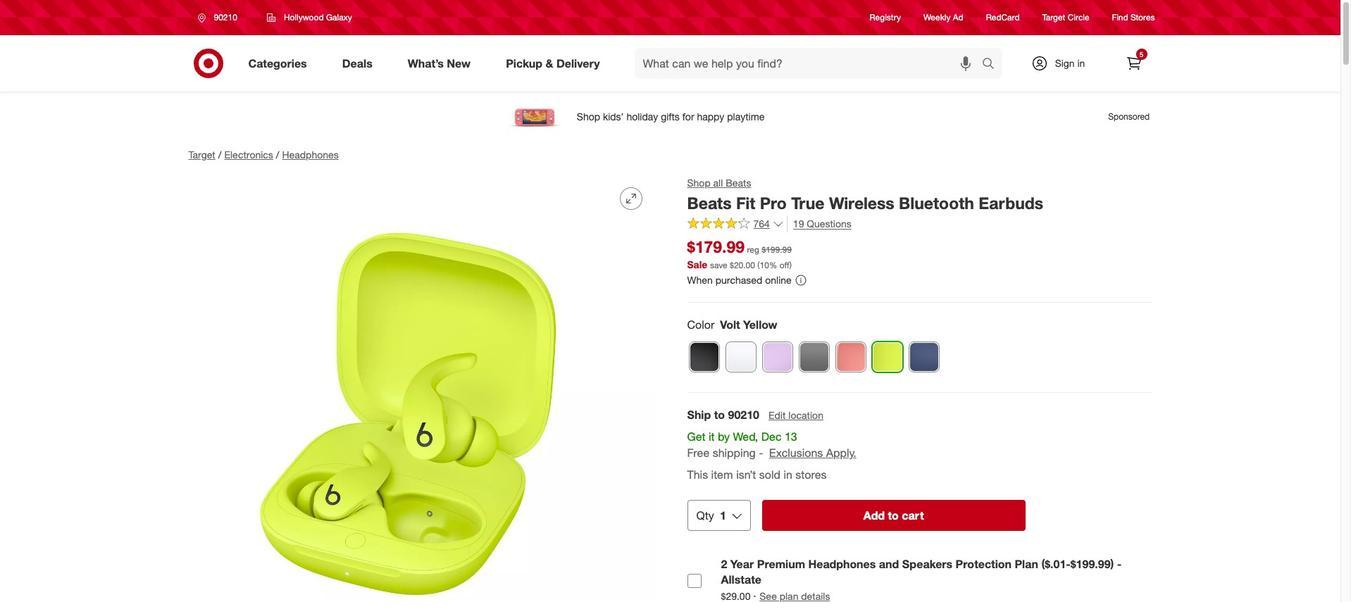 Task type: describe. For each thing, give the bounding box(es) containing it.
redcard
[[986, 12, 1020, 23]]

cart
[[902, 509, 924, 523]]

edit location
[[769, 410, 824, 422]]

find stores
[[1113, 12, 1155, 23]]

fit
[[736, 193, 756, 213]]

shipping
[[713, 446, 756, 460]]

qty 1
[[697, 509, 726, 523]]

yellow
[[744, 318, 778, 332]]

90210 inside 90210 dropdown button
[[214, 12, 237, 23]]

beats fit pro true wireless bluetooth earbuds, 1 of 22 image
[[189, 176, 654, 603]]

dec
[[762, 430, 782, 444]]

volt yellow image
[[873, 343, 902, 372]]

year
[[731, 557, 754, 571]]

0 vertical spatial beats
[[726, 177, 752, 189]]

hollywood galaxy button
[[258, 5, 361, 30]]

galaxy
[[326, 12, 352, 23]]

circle
[[1068, 12, 1090, 23]]

sign in link
[[1019, 48, 1108, 79]]

20.00
[[734, 260, 756, 271]]

advertisement region
[[177, 100, 1164, 134]]

764
[[754, 218, 770, 230]]

exclusions
[[770, 446, 823, 460]]

sign
[[1056, 57, 1075, 69]]

2 / from the left
[[276, 149, 279, 161]]

electronics link
[[224, 149, 273, 161]]

add to cart button
[[762, 500, 1026, 531]]

deals
[[342, 56, 373, 70]]

weekly ad link
[[924, 12, 964, 24]]

764 link
[[688, 216, 784, 233]]

target link
[[189, 149, 216, 161]]

deals link
[[330, 48, 390, 79]]

stores
[[796, 468, 827, 482]]

$
[[730, 260, 734, 271]]

this
[[688, 468, 708, 482]]

2
[[721, 557, 728, 571]]

hollywood galaxy
[[284, 12, 352, 23]]

beats white image
[[726, 343, 756, 372]]

1 vertical spatial beats
[[688, 193, 732, 213]]

wed,
[[733, 430, 759, 444]]

$179.99
[[688, 236, 745, 256]]

when
[[688, 274, 713, 286]]

ship to 90210
[[688, 408, 760, 422]]

add
[[864, 509, 885, 523]]

what's
[[408, 56, 444, 70]]

19
[[793, 218, 804, 230]]

pro
[[760, 193, 787, 213]]

5 link
[[1119, 48, 1150, 79]]

- inside get it by wed, dec 13 free shipping - exclusions apply.
[[759, 446, 764, 460]]

online
[[766, 274, 792, 286]]

find
[[1113, 12, 1129, 23]]

90210 button
[[189, 5, 252, 30]]

premium
[[757, 557, 806, 571]]

shop all beats beats fit pro true wireless bluetooth earbuds
[[688, 177, 1044, 213]]

new
[[447, 56, 471, 70]]

categories
[[248, 56, 307, 70]]

target / electronics / headphones
[[189, 149, 339, 161]]

and
[[879, 557, 900, 571]]

all
[[714, 177, 723, 189]]

1 / from the left
[[218, 149, 222, 161]]

add to cart
[[864, 509, 924, 523]]

13
[[785, 430, 798, 444]]

target circle link
[[1043, 12, 1090, 24]]

1
[[720, 509, 726, 523]]

location
[[789, 410, 824, 422]]

registry
[[870, 12, 901, 23]]

5
[[1140, 50, 1144, 58]]

item
[[712, 468, 733, 482]]

sign in
[[1056, 57, 1086, 69]]

target for target circle
[[1043, 12, 1066, 23]]

this item isn't sold in stores
[[688, 468, 827, 482]]

coral pink image
[[836, 343, 866, 372]]

exclusions apply. link
[[770, 446, 857, 460]]

color
[[688, 318, 715, 332]]

)
[[790, 260, 792, 271]]

ship
[[688, 408, 711, 422]]

$199.99
[[762, 244, 792, 255]]

speakers
[[903, 557, 953, 571]]



Task type: locate. For each thing, give the bounding box(es) containing it.
1 horizontal spatial to
[[888, 509, 899, 523]]

0 vertical spatial -
[[759, 446, 764, 460]]

electronics
[[224, 149, 273, 161]]

1 vertical spatial in
[[784, 468, 793, 482]]

to inside button
[[888, 509, 899, 523]]

90210
[[214, 12, 237, 23], [728, 408, 760, 422]]

0 horizontal spatial in
[[784, 468, 793, 482]]

$179.99 reg $199.99 sale save $ 20.00 ( 10 % off )
[[688, 236, 792, 271]]

target
[[1043, 12, 1066, 23], [189, 149, 216, 161]]

bluetooth
[[899, 193, 975, 213]]

earbuds
[[979, 193, 1044, 213]]

None checkbox
[[688, 575, 702, 589]]

to right ship
[[714, 408, 725, 422]]

beats right all
[[726, 177, 752, 189]]

to for cart
[[888, 509, 899, 523]]

1 horizontal spatial target
[[1043, 12, 1066, 23]]

to for 90210
[[714, 408, 725, 422]]

0 horizontal spatial headphones
[[282, 149, 339, 161]]

1 vertical spatial target
[[189, 149, 216, 161]]

0 horizontal spatial 90210
[[214, 12, 237, 23]]

0 vertical spatial 90210
[[214, 12, 237, 23]]

plan
[[1015, 557, 1039, 571]]

it
[[709, 430, 715, 444]]

get
[[688, 430, 706, 444]]

0 horizontal spatial to
[[714, 408, 725, 422]]

1 horizontal spatial -
[[1118, 557, 1122, 571]]

weekly
[[924, 12, 951, 23]]

get it by wed, dec 13 free shipping - exclusions apply.
[[688, 430, 857, 460]]

reg
[[747, 244, 760, 255]]

-
[[759, 446, 764, 460], [1118, 557, 1122, 571]]

ad
[[953, 12, 964, 23]]

edit
[[769, 410, 786, 422]]

volt
[[720, 318, 740, 332]]

/ right electronics
[[276, 149, 279, 161]]

headphones
[[282, 149, 339, 161], [809, 557, 876, 571]]

target left 'electronics' link
[[189, 149, 216, 161]]

19 questions link
[[787, 216, 852, 232]]

- down dec
[[759, 446, 764, 460]]

wireless
[[829, 193, 895, 213]]

categories link
[[236, 48, 325, 79]]

target left circle
[[1043, 12, 1066, 23]]

registry link
[[870, 12, 901, 24]]

what's new link
[[396, 48, 489, 79]]

stone purple image
[[763, 343, 793, 372]]

- right '$199.99)'
[[1118, 557, 1122, 571]]

What can we help you find? suggestions appear below search field
[[635, 48, 986, 79]]

1 horizontal spatial /
[[276, 149, 279, 161]]

0 vertical spatial to
[[714, 408, 725, 422]]

headphones inside 2 year premium headphones and speakers protection plan ($.01-$199.99) - allstate
[[809, 557, 876, 571]]

edit location button
[[768, 408, 825, 424]]

qty
[[697, 509, 715, 523]]

tidal blue image
[[910, 343, 939, 372]]

1 horizontal spatial 90210
[[728, 408, 760, 422]]

headphones link
[[282, 149, 339, 161]]

1 horizontal spatial headphones
[[809, 557, 876, 571]]

($.01-
[[1042, 557, 1071, 571]]

/
[[218, 149, 222, 161], [276, 149, 279, 161]]

1 vertical spatial -
[[1118, 557, 1122, 571]]

shop
[[688, 177, 711, 189]]

headphones left the and
[[809, 557, 876, 571]]

stores
[[1131, 12, 1155, 23]]

what's new
[[408, 56, 471, 70]]

1 horizontal spatial in
[[1078, 57, 1086, 69]]

0 vertical spatial target
[[1043, 12, 1066, 23]]

off
[[780, 260, 790, 271]]

10
[[760, 260, 770, 271]]

%
[[770, 260, 778, 271]]

search button
[[976, 48, 1010, 82]]

1 vertical spatial 90210
[[728, 408, 760, 422]]

isn't
[[737, 468, 756, 482]]

purchased
[[716, 274, 763, 286]]

hollywood
[[284, 12, 324, 23]]

allstate
[[721, 573, 762, 587]]

when purchased online
[[688, 274, 792, 286]]

find stores link
[[1113, 12, 1155, 24]]

headphones right electronics
[[282, 149, 339, 161]]

19 questions
[[793, 218, 852, 230]]

0 vertical spatial headphones
[[282, 149, 339, 161]]

in right sold
[[784, 468, 793, 482]]

in
[[1078, 57, 1086, 69], [784, 468, 793, 482]]

in right sign
[[1078, 57, 1086, 69]]

by
[[718, 430, 730, 444]]

free
[[688, 446, 710, 460]]

0 horizontal spatial /
[[218, 149, 222, 161]]

1 vertical spatial to
[[888, 509, 899, 523]]

0 vertical spatial in
[[1078, 57, 1086, 69]]

save
[[710, 260, 728, 271]]

&
[[546, 56, 554, 70]]

protection
[[956, 557, 1012, 571]]

pickup & delivery link
[[494, 48, 618, 79]]

0 horizontal spatial -
[[759, 446, 764, 460]]

questions
[[807, 218, 852, 230]]

/ right target link
[[218, 149, 222, 161]]

true
[[792, 193, 825, 213]]

target circle
[[1043, 12, 1090, 23]]

to right add
[[888, 509, 899, 523]]

apply.
[[827, 446, 857, 460]]

pickup & delivery
[[506, 56, 600, 70]]

delivery
[[557, 56, 600, 70]]

color volt yellow
[[688, 318, 778, 332]]

beats down all
[[688, 193, 732, 213]]

sold
[[760, 468, 781, 482]]

target for target / electronics / headphones
[[189, 149, 216, 161]]

pickup
[[506, 56, 543, 70]]

$199.99)
[[1071, 557, 1114, 571]]

1 vertical spatial headphones
[[809, 557, 876, 571]]

- inside 2 year premium headphones and speakers protection plan ($.01-$199.99) - allstate
[[1118, 557, 1122, 571]]

0 horizontal spatial target
[[189, 149, 216, 161]]

(
[[758, 260, 760, 271]]

beats black image
[[690, 343, 719, 372]]

weekly ad
[[924, 12, 964, 23]]

search
[[976, 57, 1010, 72]]

2 year premium headphones and speakers protection plan ($.01-$199.99) - allstate
[[721, 557, 1122, 587]]

sage gray image
[[800, 343, 829, 372]]



Task type: vqa. For each thing, say whether or not it's contained in the screenshot.
"Riverside"
no



